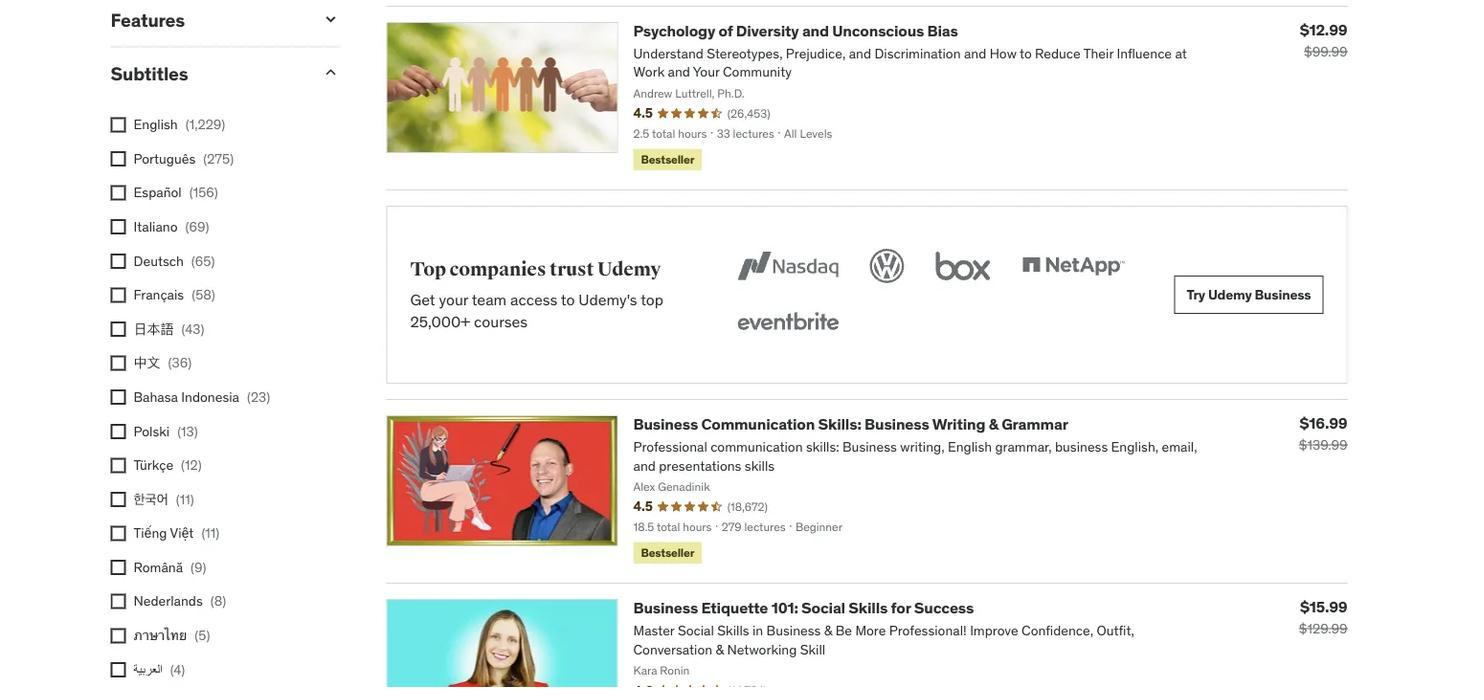 Task type: vqa. For each thing, say whether or not it's contained in the screenshot.


Task type: locate. For each thing, give the bounding box(es) containing it.
2 xsmall image from the top
[[111, 356, 126, 371]]

italiano
[[134, 218, 178, 235]]

xsmall image for nederlands
[[111, 594, 126, 610]]

to
[[561, 290, 575, 310]]

xsmall image left română
[[111, 560, 126, 575]]

(8)
[[210, 593, 226, 610]]

xsmall image left português
[[111, 151, 126, 167]]

udemy
[[597, 258, 661, 281], [1208, 286, 1252, 303]]

top
[[641, 290, 663, 310]]

日本語 (43)
[[134, 320, 204, 337]]

xsmall image
[[111, 117, 126, 133], [111, 356, 126, 371], [111, 424, 126, 439], [111, 458, 126, 473], [111, 492, 126, 507], [111, 526, 126, 541], [111, 560, 126, 575], [111, 628, 126, 644]]

business right skills:
[[865, 414, 929, 434]]

(12)
[[181, 457, 202, 474]]

(58)
[[192, 286, 215, 303]]

$16.99
[[1300, 413, 1347, 433]]

中文 (36)
[[134, 354, 192, 372]]

8 xsmall image from the top
[[111, 628, 126, 644]]

xsmall image left "العربية"
[[111, 662, 126, 678]]

xsmall image for bahasa
[[111, 390, 126, 405]]

xsmall image left español
[[111, 185, 126, 201]]

xsmall image for العربية
[[111, 662, 126, 678]]

6 xsmall image from the top
[[111, 526, 126, 541]]

0 vertical spatial udemy
[[597, 258, 661, 281]]

25,000+
[[410, 311, 470, 331]]

business etiquette 101: social skills for success
[[633, 598, 974, 618]]

volkswagen image
[[866, 245, 908, 287]]

business communication skills: business writing & grammar link
[[633, 414, 1068, 434]]

xsmall image left the bahasa
[[111, 390, 126, 405]]

6 xsmall image from the top
[[111, 322, 126, 337]]

română (9)
[[134, 559, 206, 576]]

team
[[472, 290, 507, 310]]

7 xsmall image from the top
[[111, 390, 126, 405]]

xsmall image left polski
[[111, 424, 126, 439]]

xsmall image for română
[[111, 560, 126, 575]]

companies
[[450, 258, 546, 281]]

(13)
[[177, 422, 198, 440]]

(11) right 한국어
[[176, 491, 194, 508]]

8 xsmall image from the top
[[111, 594, 126, 610]]

(1,229)
[[185, 116, 225, 133]]

xsmall image left 한국어
[[111, 492, 126, 507]]

1 xsmall image from the top
[[111, 117, 126, 133]]

(11) right việt
[[201, 525, 219, 542]]

for
[[891, 598, 911, 618]]

xsmall image for italiano
[[111, 219, 126, 235]]

1 horizontal spatial udemy
[[1208, 286, 1252, 303]]

(156)
[[189, 184, 218, 201]]

ภาษาไทย (5)
[[134, 627, 210, 644]]

psychology of diversity and unconscious bias link
[[633, 21, 958, 40]]

xsmall image left italiano
[[111, 219, 126, 235]]

xsmall image left 日本語
[[111, 322, 126, 337]]

$99.99
[[1304, 43, 1347, 60]]

your
[[439, 290, 468, 310]]

5 xsmall image from the top
[[111, 288, 126, 303]]

psychology of diversity and unconscious bias
[[633, 21, 958, 40]]

xsmall image left 中文
[[111, 356, 126, 371]]

top companies trust udemy get your team access to udemy's top 25,000+ courses
[[410, 258, 663, 331]]

xsmall image
[[111, 151, 126, 167], [111, 185, 126, 201], [111, 219, 126, 235], [111, 253, 126, 269], [111, 288, 126, 303], [111, 322, 126, 337], [111, 390, 126, 405], [111, 594, 126, 610], [111, 662, 126, 678]]

türkçe (12)
[[134, 457, 202, 474]]

xsmall image left nederlands
[[111, 594, 126, 610]]

xsmall image left ภาษาไทย
[[111, 628, 126, 644]]

xsmall image left türkçe
[[111, 458, 126, 473]]

$16.99 $139.99
[[1299, 413, 1347, 454]]

business
[[1255, 286, 1311, 303], [633, 414, 698, 434], [865, 414, 929, 434], [633, 598, 698, 618]]

netapp image
[[1018, 245, 1128, 287]]

9 xsmall image from the top
[[111, 662, 126, 678]]

xsmall image left deutsch
[[111, 253, 126, 269]]

xsmall image left français
[[111, 288, 126, 303]]

4 xsmall image from the top
[[111, 458, 126, 473]]

(5)
[[195, 627, 210, 644]]

business etiquette 101: social skills for success link
[[633, 598, 974, 618]]

türkçe
[[134, 457, 173, 474]]

xsmall image left english
[[111, 117, 126, 133]]

3 xsmall image from the top
[[111, 219, 126, 235]]

7 xsmall image from the top
[[111, 560, 126, 575]]

xsmall image for polski
[[111, 424, 126, 439]]

deutsch
[[134, 252, 184, 269]]

1 horizontal spatial (11)
[[201, 525, 219, 542]]

0 vertical spatial (11)
[[176, 491, 194, 508]]

writing
[[932, 414, 985, 434]]

(36)
[[168, 354, 192, 372]]

trust
[[550, 258, 594, 281]]

nederlands
[[134, 593, 203, 610]]

xsmall image for 中文
[[111, 356, 126, 371]]

4 xsmall image from the top
[[111, 253, 126, 269]]

$129.99
[[1299, 620, 1347, 638]]

udemy up udemy's
[[597, 258, 661, 281]]

success
[[914, 598, 974, 618]]

101:
[[771, 598, 798, 618]]

xsmall image for 한국어
[[111, 492, 126, 507]]

العربية
[[134, 661, 163, 678]]

3 xsmall image from the top
[[111, 424, 126, 439]]

polski
[[134, 422, 170, 440]]

business right try at the top of page
[[1255, 286, 1311, 303]]

français (58)
[[134, 286, 215, 303]]

1 xsmall image from the top
[[111, 151, 126, 167]]

5 xsmall image from the top
[[111, 492, 126, 507]]

(11)
[[176, 491, 194, 508], [201, 525, 219, 542]]

español (156)
[[134, 184, 218, 201]]

box image
[[931, 245, 995, 287]]

try udemy business link
[[1174, 276, 1324, 314]]

xsmall image left tiếng
[[111, 526, 126, 541]]

中文
[[134, 354, 160, 372]]

udemy right try at the top of page
[[1208, 286, 1252, 303]]

subtitles button
[[111, 62, 306, 85]]

indonesia
[[181, 388, 239, 406]]

bahasa indonesia (23)
[[134, 388, 270, 406]]

access
[[510, 290, 557, 310]]

1 vertical spatial udemy
[[1208, 286, 1252, 303]]

(43)
[[181, 320, 204, 337]]

2 xsmall image from the top
[[111, 185, 126, 201]]

xsmall image for português
[[111, 151, 126, 167]]

한국어 (11)
[[134, 491, 194, 508]]

0 horizontal spatial (11)
[[176, 491, 194, 508]]

việt
[[170, 525, 194, 542]]

0 horizontal spatial udemy
[[597, 258, 661, 281]]



Task type: describe. For each thing, give the bounding box(es) containing it.
xsmall image for deutsch
[[111, 253, 126, 269]]

bahasa
[[134, 388, 178, 406]]

udemy inside top companies trust udemy get your team access to udemy's top 25,000+ courses
[[597, 258, 661, 281]]

xsmall image for español
[[111, 185, 126, 201]]

of
[[718, 21, 733, 40]]

diversity
[[736, 21, 799, 40]]

unconscious
[[832, 21, 924, 40]]

1 vertical spatial (11)
[[201, 525, 219, 542]]

$12.99 $99.99
[[1300, 19, 1347, 60]]

top
[[410, 258, 446, 281]]

ภาษาไทย
[[134, 627, 187, 644]]

english
[[134, 116, 178, 133]]

日本語
[[134, 320, 174, 337]]

small image
[[321, 9, 340, 29]]

deutsch (65)
[[134, 252, 215, 269]]

bias
[[927, 21, 958, 40]]

business left etiquette
[[633, 598, 698, 618]]

xsmall image for türkçe
[[111, 458, 126, 473]]

français
[[134, 286, 184, 303]]

skills:
[[818, 414, 861, 434]]

$139.99
[[1299, 437, 1347, 454]]

courses
[[474, 311, 528, 331]]

$15.99
[[1300, 597, 1347, 617]]

português
[[134, 150, 196, 167]]

한국어
[[134, 491, 168, 508]]

etiquette
[[701, 598, 768, 618]]

eventbrite image
[[733, 302, 843, 345]]

skills
[[849, 598, 888, 618]]

$15.99 $129.99
[[1299, 597, 1347, 638]]

tiếng việt (11)
[[134, 525, 219, 542]]

social
[[801, 598, 845, 618]]

business inside try udemy business link
[[1255, 286, 1311, 303]]

try udemy business
[[1187, 286, 1311, 303]]

xsmall image for 日本語
[[111, 322, 126, 337]]

العربية (4)
[[134, 661, 185, 678]]

xsmall image for tiếng
[[111, 526, 126, 541]]

grammar
[[1002, 414, 1068, 434]]

português (275)
[[134, 150, 234, 167]]

$12.99
[[1300, 19, 1347, 39]]

business left communication
[[633, 414, 698, 434]]

xsmall image for français
[[111, 288, 126, 303]]

(9)
[[191, 559, 206, 576]]

(65)
[[191, 252, 215, 269]]

small image
[[321, 63, 340, 82]]

xsmall image for english
[[111, 117, 126, 133]]

english (1,229)
[[134, 116, 225, 133]]

(69)
[[185, 218, 209, 235]]

română
[[134, 559, 183, 576]]

italiano (69)
[[134, 218, 209, 235]]

communication
[[701, 414, 815, 434]]

nasdaq image
[[733, 245, 843, 287]]

xsmall image for ภาษาไทย
[[111, 628, 126, 644]]

features button
[[111, 8, 306, 31]]

psychology
[[633, 21, 715, 40]]

business communication skills: business writing & grammar
[[633, 414, 1068, 434]]

(275)
[[203, 150, 234, 167]]

udemy's
[[579, 290, 637, 310]]

polski (13)
[[134, 422, 198, 440]]

get
[[410, 290, 435, 310]]

(23)
[[247, 388, 270, 406]]

subtitles
[[111, 62, 188, 85]]

español
[[134, 184, 182, 201]]

nederlands (8)
[[134, 593, 226, 610]]

&
[[989, 414, 998, 434]]

features
[[111, 8, 185, 31]]

tiếng
[[134, 525, 167, 542]]

(4)
[[170, 661, 185, 678]]

try
[[1187, 286, 1205, 303]]

and
[[802, 21, 829, 40]]



